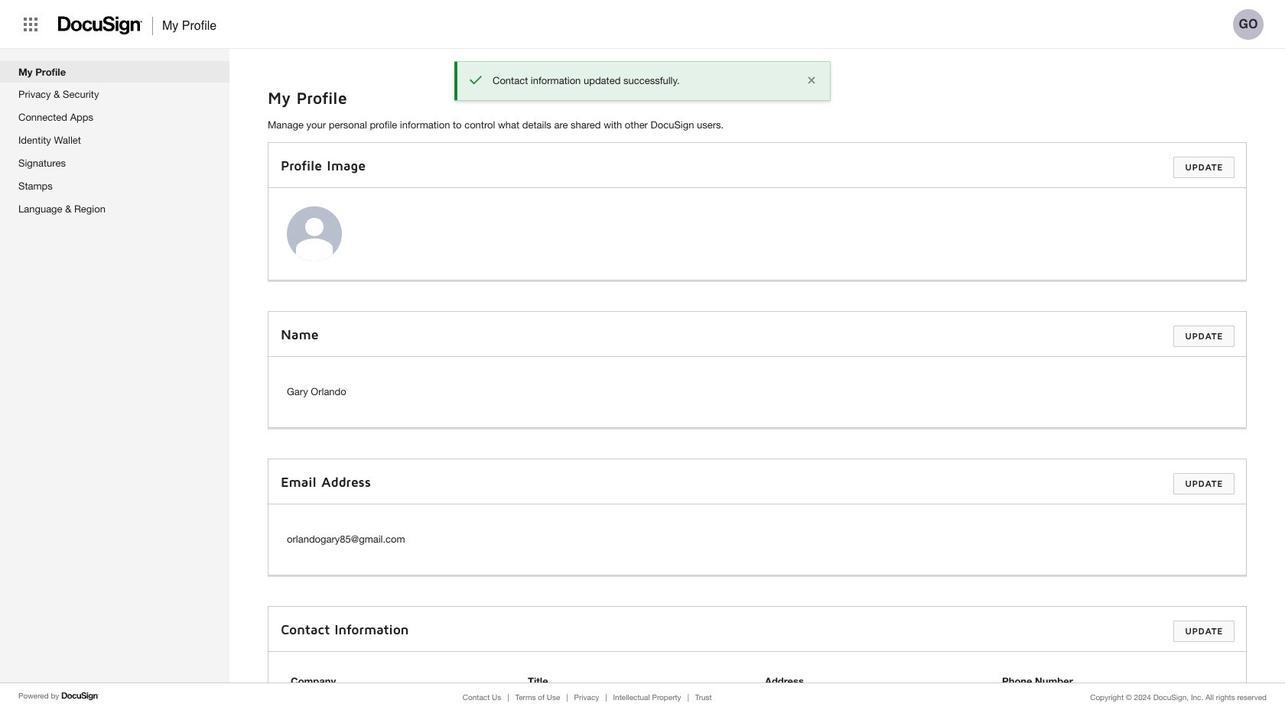 Task type: locate. For each thing, give the bounding box(es) containing it.
docusign image
[[58, 12, 143, 40], [61, 691, 100, 703]]

0 vertical spatial docusign image
[[58, 12, 143, 40]]



Task type: describe. For each thing, give the bounding box(es) containing it.
default profile image image
[[287, 207, 342, 262]]

default profile image element
[[287, 207, 342, 262]]

1 vertical spatial docusign image
[[61, 691, 100, 703]]



Task type: vqa. For each thing, say whether or not it's contained in the screenshot.
DocuSign image
yes



